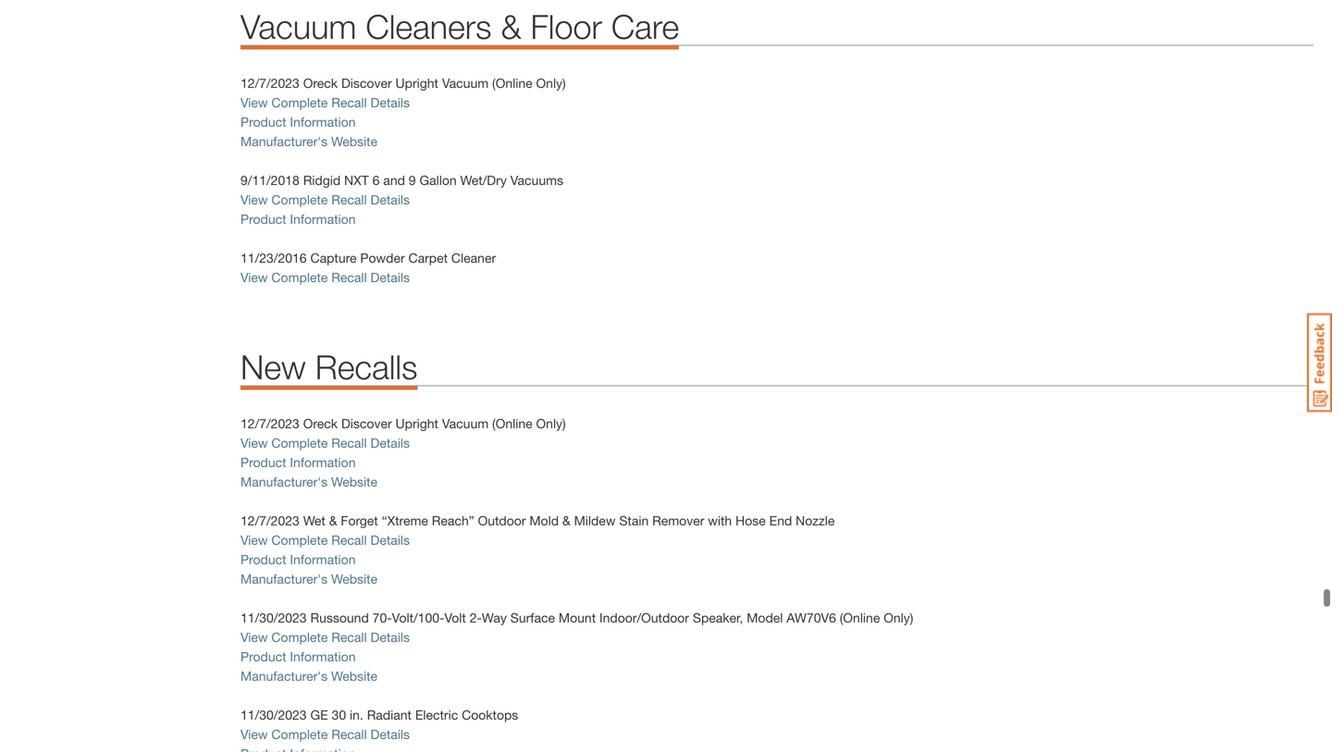 Task type: vqa. For each thing, say whether or not it's contained in the screenshot.
SHOP inside the "menu"
no



Task type: describe. For each thing, give the bounding box(es) containing it.
forget
[[341, 513, 378, 528]]

complete inside 11/30/2023 russound 70-volt/100-volt 2-way surface mount indoor/outdoor speaker, model aw70v6 (online only) view complete recall details product information manufacturer's website
[[271, 630, 328, 645]]

ge
[[310, 707, 328, 723]]

new recalls
[[241, 347, 418, 386]]

view inside 9/11/2018 ridgid nxt 6 and 9 gallon wet/dry vacuums view complete recall details product information
[[241, 192, 268, 207]]

floor
[[531, 7, 602, 46]]

nozzle
[[796, 513, 835, 528]]

3 view complete recall details link from the top
[[241, 270, 410, 285]]

11/23/2016
[[241, 250, 307, 266]]

surface
[[510, 610, 555, 625]]

2 12/7/2023 from the top
[[241, 416, 300, 431]]

1 recall from the top
[[331, 95, 367, 110]]

1 information from the top
[[290, 114, 356, 130]]

7 view complete recall details link from the top
[[241, 727, 410, 742]]

1 discover from the top
[[341, 75, 392, 91]]

4 view from the top
[[241, 435, 268, 451]]

4 complete from the top
[[271, 435, 328, 451]]

aw70v6
[[787, 610, 836, 625]]

12/7/2023 inside 12/7/2023 wet & forget "xtreme reach" outdoor mold & mildew stain remover with hose end nozzle view complete recall details product information manufacturer's website
[[241, 513, 300, 528]]

2 website from the top
[[331, 474, 377, 489]]

russound
[[310, 610, 369, 625]]

0 vertical spatial only)
[[536, 75, 566, 91]]

wet
[[303, 513, 325, 528]]

way
[[482, 610, 507, 625]]

care
[[611, 7, 679, 46]]

1 12/7/2023 oreck discover upright vacuum (online only) view complete recall details product information manufacturer's website from the top
[[241, 75, 566, 149]]

information inside 9/11/2018 ridgid nxt 6 and 9 gallon wet/dry vacuums view complete recall details product information
[[290, 211, 356, 227]]

2 upright from the top
[[396, 416, 438, 431]]

complete inside 11/30/2023 ge 30 in. radiant electric cooktops view complete recall details
[[271, 727, 328, 742]]

4 details from the top
[[371, 435, 410, 451]]

speaker,
[[693, 610, 743, 625]]

view inside 12/7/2023 wet & forget "xtreme reach" outdoor mold & mildew stain remover with hose end nozzle view complete recall details product information manufacturer's website
[[241, 532, 268, 548]]

website inside 11/30/2023 russound 70-volt/100-volt 2-way surface mount indoor/outdoor speaker, model aw70v6 (online only) view complete recall details product information manufacturer's website
[[331, 668, 377, 684]]

1 view from the top
[[241, 95, 268, 110]]

2 view complete recall details link from the top
[[241, 192, 410, 207]]

vacuum cleaners & floor care
[[241, 7, 679, 46]]

model
[[747, 610, 783, 625]]

capture
[[310, 250, 357, 266]]

mold
[[529, 513, 559, 528]]

view inside 11/23/2016 capture powder carpet cleaner view complete recall details
[[241, 270, 268, 285]]

2 12/7/2023 oreck discover upright vacuum (online only) view complete recall details product information manufacturer's website from the top
[[241, 416, 566, 489]]

4 manufacturer's website link from the top
[[241, 668, 377, 684]]

product inside 9/11/2018 ridgid nxt 6 and 9 gallon wet/dry vacuums view complete recall details product information
[[241, 211, 286, 227]]

only) inside 11/30/2023 russound 70-volt/100-volt 2-way surface mount indoor/outdoor speaker, model aw70v6 (online only) view complete recall details product information manufacturer's website
[[884, 610, 913, 625]]

details inside 11/23/2016 capture powder carpet cleaner view complete recall details
[[371, 270, 410, 285]]

1 upright from the top
[[396, 75, 438, 91]]

"xtreme
[[382, 513, 428, 528]]

2 discover from the top
[[341, 416, 392, 431]]

2 product information link from the top
[[241, 211, 359, 227]]

11/30/2023 for 11/30/2023 ge 30 in. radiant electric cooktops view complete recall details
[[241, 707, 307, 723]]

2-
[[470, 610, 482, 625]]

complete inside 9/11/2018 ridgid nxt 6 and 9 gallon wet/dry vacuums view complete recall details product information
[[271, 192, 328, 207]]

recalls
[[315, 347, 418, 386]]

6 view complete recall details link from the top
[[241, 630, 410, 645]]

1 vertical spatial (online
[[492, 416, 533, 431]]

recall inside 12/7/2023 wet & forget "xtreme reach" outdoor mold & mildew stain remover with hose end nozzle view complete recall details product information manufacturer's website
[[331, 532, 367, 548]]

carpet
[[408, 250, 448, 266]]

product inside 12/7/2023 wet & forget "xtreme reach" outdoor mold & mildew stain remover with hose end nozzle view complete recall details product information manufacturer's website
[[241, 552, 286, 567]]

1 details from the top
[[371, 95, 410, 110]]

details inside 11/30/2023 russound 70-volt/100-volt 2-way surface mount indoor/outdoor speaker, model aw70v6 (online only) view complete recall details product information manufacturer's website
[[371, 630, 410, 645]]

1 manufacturer's website link from the top
[[241, 134, 377, 149]]

end
[[769, 513, 792, 528]]

hose
[[736, 513, 766, 528]]



Task type: locate. For each thing, give the bounding box(es) containing it.
recall
[[331, 95, 367, 110], [331, 192, 367, 207], [331, 270, 367, 285], [331, 435, 367, 451], [331, 532, 367, 548], [331, 630, 367, 645], [331, 727, 367, 742]]

11/23/2016 capture powder carpet cleaner view complete recall details
[[241, 250, 500, 285]]

7 view from the top
[[241, 727, 268, 742]]

2 vertical spatial vacuum
[[442, 416, 489, 431]]

7 complete from the top
[[271, 727, 328, 742]]

4 product information link from the top
[[241, 552, 356, 567]]

product inside 11/30/2023 russound 70-volt/100-volt 2-way surface mount indoor/outdoor speaker, model aw70v6 (online only) view complete recall details product information manufacturer's website
[[241, 649, 286, 664]]

11/30/2023 left ge
[[241, 707, 307, 723]]

with
[[708, 513, 732, 528]]

powder
[[360, 250, 405, 266]]

details inside 9/11/2018 ridgid nxt 6 and 9 gallon wet/dry vacuums view complete recall details product information
[[371, 192, 410, 207]]

information up wet
[[290, 455, 356, 470]]

(online
[[492, 75, 533, 91], [492, 416, 533, 431], [840, 610, 880, 625]]

new
[[241, 347, 306, 386]]

2 details from the top
[[371, 192, 410, 207]]

information down ridgid
[[290, 211, 356, 227]]

& for forget
[[329, 513, 337, 528]]

details down powder
[[371, 270, 410, 285]]

manufacturer's up 9/11/2018
[[241, 134, 328, 149]]

manufacturer's website link
[[241, 134, 377, 149], [241, 474, 377, 489], [241, 571, 377, 587], [241, 668, 377, 684]]

gallon
[[420, 173, 457, 188]]

1 vertical spatial 12/7/2023 oreck discover upright vacuum (online only) view complete recall details product information manufacturer's website
[[241, 416, 566, 489]]

product
[[241, 114, 286, 130], [241, 211, 286, 227], [241, 455, 286, 470], [241, 552, 286, 567], [241, 649, 286, 664]]

5 complete from the top
[[271, 532, 328, 548]]

manufacturer's up ge
[[241, 668, 328, 684]]

2 11/30/2023 from the top
[[241, 707, 307, 723]]

recall down the nxt
[[331, 192, 367, 207]]

view complete recall details link
[[241, 95, 410, 110], [241, 192, 410, 207], [241, 270, 410, 285], [241, 435, 410, 451], [241, 532, 410, 548], [241, 630, 410, 645], [241, 727, 410, 742]]

0 vertical spatial 11/30/2023
[[241, 610, 307, 625]]

& right mold
[[562, 513, 571, 528]]

6 complete from the top
[[271, 630, 328, 645]]

manufacturer's website link up ge
[[241, 668, 377, 684]]

view complete recall details link down ridgid
[[241, 192, 410, 207]]

website up the forget
[[331, 474, 377, 489]]

1 product information link from the top
[[241, 114, 356, 130]]

manufacturer's up wet
[[241, 474, 328, 489]]

vacuum
[[241, 7, 357, 46], [442, 75, 489, 91], [442, 416, 489, 431]]

1 horizontal spatial &
[[501, 7, 521, 46]]

3 product from the top
[[241, 455, 286, 470]]

2 horizontal spatial &
[[562, 513, 571, 528]]

information inside 11/30/2023 russound 70-volt/100-volt 2-way surface mount indoor/outdoor speaker, model aw70v6 (online only) view complete recall details product information manufacturer's website
[[290, 649, 356, 664]]

4 product from the top
[[241, 552, 286, 567]]

4 website from the top
[[331, 668, 377, 684]]

1 product from the top
[[241, 114, 286, 130]]

product information link up ridgid
[[241, 114, 356, 130]]

1 12/7/2023 from the top
[[241, 75, 300, 91]]

3 complete from the top
[[271, 270, 328, 285]]

complete down ge
[[271, 727, 328, 742]]

3 manufacturer's from the top
[[241, 571, 328, 587]]

4 manufacturer's from the top
[[241, 668, 328, 684]]

4 view complete recall details link from the top
[[241, 435, 410, 451]]

11/30/2023
[[241, 610, 307, 625], [241, 707, 307, 723]]

details up "xtreme
[[371, 435, 410, 451]]

1 view complete recall details link from the top
[[241, 95, 410, 110]]

volt
[[444, 610, 466, 625]]

radiant
[[367, 707, 412, 723]]

2 information from the top
[[290, 211, 356, 227]]

complete down russound
[[271, 630, 328, 645]]

&
[[501, 7, 521, 46], [329, 513, 337, 528], [562, 513, 571, 528]]

5 view from the top
[[241, 532, 268, 548]]

2 view from the top
[[241, 192, 268, 207]]

recall up the nxt
[[331, 95, 367, 110]]

details down radiant
[[371, 727, 410, 742]]

1 vertical spatial upright
[[396, 416, 438, 431]]

11/30/2023 left russound
[[241, 610, 307, 625]]

0 vertical spatial 12/7/2023
[[241, 75, 300, 91]]

1 vertical spatial 12/7/2023
[[241, 416, 300, 431]]

5 details from the top
[[371, 532, 410, 548]]

vacuums
[[510, 173, 563, 188]]

12/7/2023 wet & forget "xtreme reach" outdoor mold & mildew stain remover with hose end nozzle view complete recall details product information manufacturer's website
[[241, 513, 835, 587]]

2 vertical spatial only)
[[884, 610, 913, 625]]

complete down wet
[[271, 532, 328, 548]]

view
[[241, 95, 268, 110], [241, 192, 268, 207], [241, 270, 268, 285], [241, 435, 268, 451], [241, 532, 268, 548], [241, 630, 268, 645], [241, 727, 268, 742]]

discover down recalls
[[341, 416, 392, 431]]

recall inside 9/11/2018 ridgid nxt 6 and 9 gallon wet/dry vacuums view complete recall details product information
[[331, 192, 367, 207]]

0 vertical spatial upright
[[396, 75, 438, 91]]

website up the nxt
[[331, 134, 377, 149]]

manufacturer's down wet
[[241, 571, 328, 587]]

oreck
[[303, 75, 338, 91], [303, 416, 338, 431]]

website inside 12/7/2023 wet & forget "xtreme reach" outdoor mold & mildew stain remover with hose end nozzle view complete recall details product information manufacturer's website
[[331, 571, 377, 587]]

in.
[[350, 707, 363, 723]]

1 oreck from the top
[[303, 75, 338, 91]]

5 recall from the top
[[331, 532, 367, 548]]

complete
[[271, 95, 328, 110], [271, 192, 328, 207], [271, 270, 328, 285], [271, 435, 328, 451], [271, 532, 328, 548], [271, 630, 328, 645], [271, 727, 328, 742]]

outdoor
[[478, 513, 526, 528]]

details down 70-
[[371, 630, 410, 645]]

9/11/2018 ridgid nxt 6 and 9 gallon wet/dry vacuums view complete recall details product information
[[241, 173, 567, 227]]

details up and
[[371, 95, 410, 110]]

view complete recall details link down wet
[[241, 532, 410, 548]]

information down russound
[[290, 649, 356, 664]]

0 vertical spatial vacuum
[[241, 7, 357, 46]]

6 recall from the top
[[331, 630, 367, 645]]

manufacturer's inside 11/30/2023 russound 70-volt/100-volt 2-way surface mount indoor/outdoor speaker, model aw70v6 (online only) view complete recall details product information manufacturer's website
[[241, 668, 328, 684]]

0 horizontal spatial &
[[329, 513, 337, 528]]

view inside 11/30/2023 russound 70-volt/100-volt 2-way surface mount indoor/outdoor speaker, model aw70v6 (online only) view complete recall details product information manufacturer's website
[[241, 630, 268, 645]]

complete up wet
[[271, 435, 328, 451]]

1 vertical spatial only)
[[536, 416, 566, 431]]

cleaner
[[451, 250, 496, 266]]

2 oreck from the top
[[303, 416, 338, 431]]

5 view complete recall details link from the top
[[241, 532, 410, 548]]

information down wet
[[290, 552, 356, 567]]

recall down the forget
[[331, 532, 367, 548]]

2 vertical spatial 12/7/2023
[[241, 513, 300, 528]]

only)
[[536, 75, 566, 91], [536, 416, 566, 431], [884, 610, 913, 625]]

stain
[[619, 513, 649, 528]]

4 information from the top
[[290, 552, 356, 567]]

manufacturer's
[[241, 134, 328, 149], [241, 474, 328, 489], [241, 571, 328, 587], [241, 668, 328, 684]]

2 product from the top
[[241, 211, 286, 227]]

information
[[290, 114, 356, 130], [290, 211, 356, 227], [290, 455, 356, 470], [290, 552, 356, 567], [290, 649, 356, 664]]

5 information from the top
[[290, 649, 356, 664]]

remover
[[652, 513, 704, 528]]

0 vertical spatial (online
[[492, 75, 533, 91]]

3 manufacturer's website link from the top
[[241, 571, 377, 587]]

details inside 11/30/2023 ge 30 in. radiant electric cooktops view complete recall details
[[371, 727, 410, 742]]

6 details from the top
[[371, 630, 410, 645]]

11/30/2023 russound 70-volt/100-volt 2-way surface mount indoor/outdoor speaker, model aw70v6 (online only) view complete recall details product information manufacturer's website
[[241, 610, 913, 684]]

2 manufacturer's website link from the top
[[241, 474, 377, 489]]

information up ridgid
[[290, 114, 356, 130]]

details inside 12/7/2023 wet & forget "xtreme reach" outdoor mold & mildew stain remover with hose end nozzle view complete recall details product information manufacturer's website
[[371, 532, 410, 548]]

30
[[332, 707, 346, 723]]

feedback link image
[[1307, 313, 1332, 413]]

view inside 11/30/2023 ge 30 in. radiant electric cooktops view complete recall details
[[241, 727, 268, 742]]

11/30/2023 inside 11/30/2023 russound 70-volt/100-volt 2-way surface mount indoor/outdoor speaker, model aw70v6 (online only) view complete recall details product information manufacturer's website
[[241, 610, 307, 625]]

mount
[[559, 610, 596, 625]]

12/7/2023 oreck discover upright vacuum (online only) view complete recall details product information manufacturer's website up and
[[241, 75, 566, 149]]

0 vertical spatial 12/7/2023 oreck discover upright vacuum (online only) view complete recall details product information manufacturer's website
[[241, 75, 566, 149]]

11/30/2023 for 11/30/2023 russound 70-volt/100-volt 2-way surface mount indoor/outdoor speaker, model aw70v6 (online only) view complete recall details product information manufacturer's website
[[241, 610, 307, 625]]

discover down cleaners
[[341, 75, 392, 91]]

product information link down wet
[[241, 552, 356, 567]]

recall down in.
[[331, 727, 367, 742]]

1 vertical spatial oreck
[[303, 416, 338, 431]]

complete down "11/23/2016"
[[271, 270, 328, 285]]

manufacturer's website link up ridgid
[[241, 134, 377, 149]]

2 complete from the top
[[271, 192, 328, 207]]

details down "xtreme
[[371, 532, 410, 548]]

website up russound
[[331, 571, 377, 587]]

wet/dry
[[460, 173, 507, 188]]

2 recall from the top
[[331, 192, 367, 207]]

7 recall from the top
[[331, 727, 367, 742]]

manufacturer's website link up wet
[[241, 474, 377, 489]]

view complete recall details link down ge
[[241, 727, 410, 742]]

complete inside 12/7/2023 wet & forget "xtreme reach" outdoor mold & mildew stain remover with hose end nozzle view complete recall details product information manufacturer's website
[[271, 532, 328, 548]]

view complete recall details link down new recalls
[[241, 435, 410, 451]]

view complete recall details link down russound
[[241, 630, 410, 645]]

11/30/2023 inside 11/30/2023 ge 30 in. radiant electric cooktops view complete recall details
[[241, 707, 307, 723]]

1 vertical spatial 11/30/2023
[[241, 707, 307, 723]]

product information link
[[241, 114, 356, 130], [241, 211, 359, 227], [241, 455, 356, 470], [241, 552, 356, 567], [241, 649, 356, 664]]

11/30/2023 ge 30 in. radiant electric cooktops view complete recall details
[[241, 707, 518, 742]]

12/7/2023 oreck discover upright vacuum (online only) view complete recall details product information manufacturer's website up "xtreme
[[241, 416, 566, 489]]

3 details from the top
[[371, 270, 410, 285]]

(online inside 11/30/2023 russound 70-volt/100-volt 2-way surface mount indoor/outdoor speaker, model aw70v6 (online only) view complete recall details product information manufacturer's website
[[840, 610, 880, 625]]

cooktops
[[462, 707, 518, 723]]

0 vertical spatial oreck
[[303, 75, 338, 91]]

3 product information link from the top
[[241, 455, 356, 470]]

2 manufacturer's from the top
[[241, 474, 328, 489]]

reach"
[[432, 513, 474, 528]]

cleaners
[[366, 7, 492, 46]]

4 recall from the top
[[331, 435, 367, 451]]

website
[[331, 134, 377, 149], [331, 474, 377, 489], [331, 571, 377, 587], [331, 668, 377, 684]]

70-
[[373, 610, 392, 625]]

5 product from the top
[[241, 649, 286, 664]]

0 vertical spatial discover
[[341, 75, 392, 91]]

1 website from the top
[[331, 134, 377, 149]]

product information link up wet
[[241, 455, 356, 470]]

view complete recall details link up ridgid
[[241, 95, 410, 110]]

& right wet
[[329, 513, 337, 528]]

7 details from the top
[[371, 727, 410, 742]]

recall down capture
[[331, 270, 367, 285]]

mildew
[[574, 513, 616, 528]]

1 11/30/2023 from the top
[[241, 610, 307, 625]]

product information link down ridgid
[[241, 211, 359, 227]]

1 vertical spatial discover
[[341, 416, 392, 431]]

1 vertical spatial vacuum
[[442, 75, 489, 91]]

volt/100-
[[392, 610, 444, 625]]

12/7/2023
[[241, 75, 300, 91], [241, 416, 300, 431], [241, 513, 300, 528]]

upright down recalls
[[396, 416, 438, 431]]

3 recall from the top
[[331, 270, 367, 285]]

website up in.
[[331, 668, 377, 684]]

1 complete from the top
[[271, 95, 328, 110]]

3 information from the top
[[290, 455, 356, 470]]

information inside 12/7/2023 wet & forget "xtreme reach" outdoor mold & mildew stain remover with hose end nozzle view complete recall details product information manufacturer's website
[[290, 552, 356, 567]]

12/7/2023 oreck discover upright vacuum (online only) view complete recall details product information manufacturer's website
[[241, 75, 566, 149], [241, 416, 566, 489]]

3 view from the top
[[241, 270, 268, 285]]

indoor/outdoor
[[599, 610, 689, 625]]

6
[[372, 173, 380, 188]]

details
[[371, 95, 410, 110], [371, 192, 410, 207], [371, 270, 410, 285], [371, 435, 410, 451], [371, 532, 410, 548], [371, 630, 410, 645], [371, 727, 410, 742]]

& for floor
[[501, 7, 521, 46]]

3 website from the top
[[331, 571, 377, 587]]

upright down cleaners
[[396, 75, 438, 91]]

ridgid
[[303, 173, 341, 188]]

recall down russound
[[331, 630, 367, 645]]

details down and
[[371, 192, 410, 207]]

complete up ridgid
[[271, 95, 328, 110]]

9
[[409, 173, 416, 188]]

manufacturer's inside 12/7/2023 wet & forget "xtreme reach" outdoor mold & mildew stain remover with hose end nozzle view complete recall details product information manufacturer's website
[[241, 571, 328, 587]]

product information link down russound
[[241, 649, 356, 664]]

electric
[[415, 707, 458, 723]]

9/11/2018
[[241, 173, 300, 188]]

view complete recall details link down capture
[[241, 270, 410, 285]]

complete down ridgid
[[271, 192, 328, 207]]

recall inside 11/23/2016 capture powder carpet cleaner view complete recall details
[[331, 270, 367, 285]]

3 12/7/2023 from the top
[[241, 513, 300, 528]]

and
[[383, 173, 405, 188]]

complete inside 11/23/2016 capture powder carpet cleaner view complete recall details
[[271, 270, 328, 285]]

manufacturer's website link up russound
[[241, 571, 377, 587]]

6 view from the top
[[241, 630, 268, 645]]

5 product information link from the top
[[241, 649, 356, 664]]

discover
[[341, 75, 392, 91], [341, 416, 392, 431]]

recall inside 11/30/2023 ge 30 in. radiant electric cooktops view complete recall details
[[331, 727, 367, 742]]

upright
[[396, 75, 438, 91], [396, 416, 438, 431]]

& left the floor
[[501, 7, 521, 46]]

nxt
[[344, 173, 369, 188]]

2 vertical spatial (online
[[840, 610, 880, 625]]

recall inside 11/30/2023 russound 70-volt/100-volt 2-way surface mount indoor/outdoor speaker, model aw70v6 (online only) view complete recall details product information manufacturer's website
[[331, 630, 367, 645]]

recall down recalls
[[331, 435, 367, 451]]

1 manufacturer's from the top
[[241, 134, 328, 149]]



